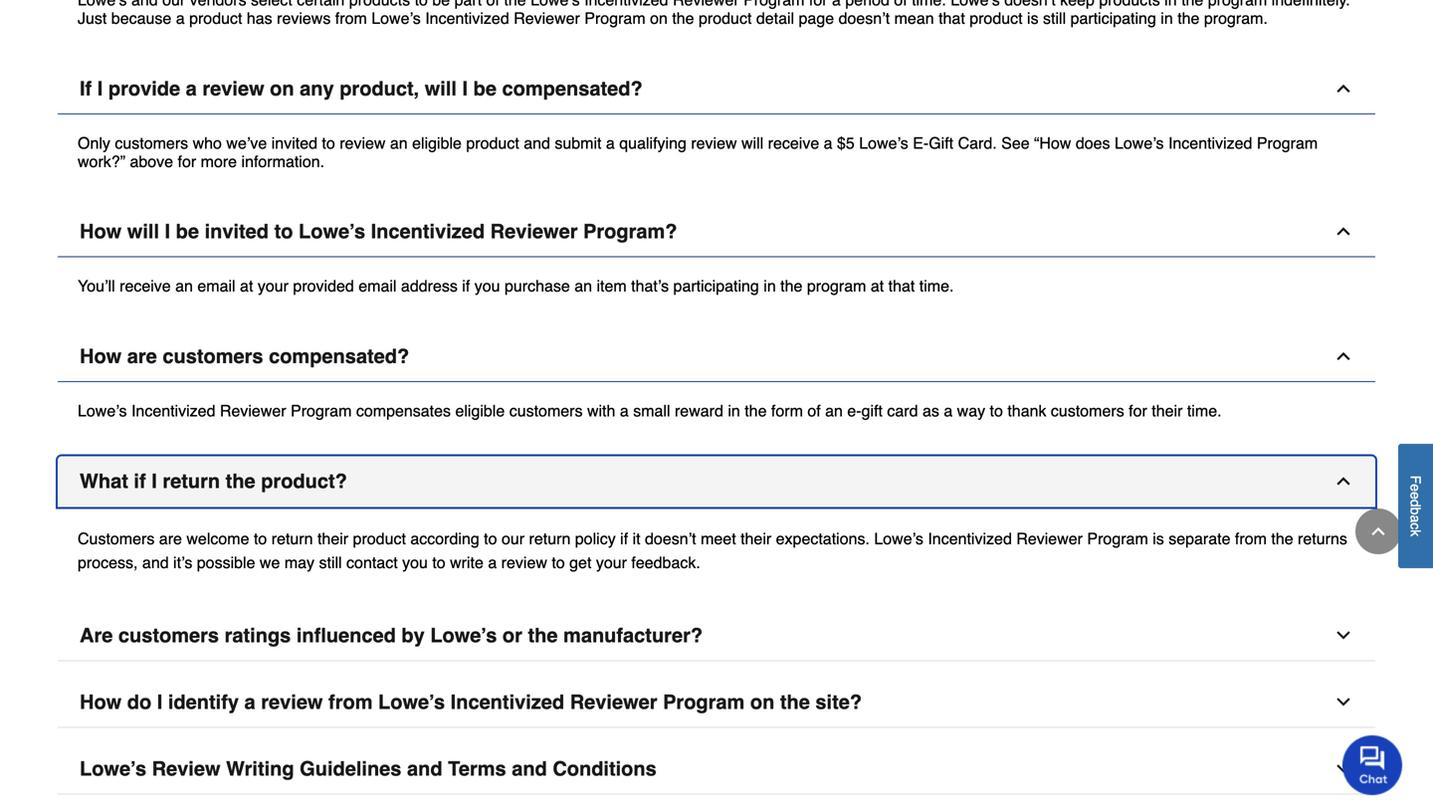 Task type: locate. For each thing, give the bounding box(es) containing it.
email up 'how are customers compensated?'
[[197, 277, 236, 295]]

we've
[[226, 134, 267, 152]]

0 horizontal spatial email
[[197, 277, 236, 295]]

0 vertical spatial if
[[462, 277, 470, 295]]

email left "address"
[[359, 277, 397, 295]]

0 vertical spatial that
[[939, 9, 965, 27]]

are for how
[[127, 345, 157, 368]]

2 vertical spatial how
[[80, 691, 122, 714]]

has
[[247, 9, 272, 27]]

a right provide
[[186, 77, 197, 100]]

0 horizontal spatial for
[[178, 152, 196, 170]]

lowe's up provided
[[299, 220, 365, 243]]

0 vertical spatial eligible
[[412, 134, 462, 152]]

how down you'll
[[80, 345, 122, 368]]

0 horizontal spatial products
[[349, 0, 410, 9]]

i for how will i be invited to lowe's incentivized reviewer program?
[[165, 220, 170, 243]]

more
[[201, 152, 237, 170]]

it
[[633, 529, 641, 548]]

be down who
[[176, 220, 199, 243]]

e-
[[913, 134, 929, 152]]

terms
[[448, 757, 506, 780]]

their
[[1152, 402, 1183, 420], [317, 529, 348, 548], [741, 529, 772, 548]]

what
[[80, 470, 128, 493]]

a right write
[[488, 553, 497, 572]]

how do i identify a review from lowe's incentivized reviewer program on the site? button
[[58, 677, 1376, 728]]

1 vertical spatial you
[[402, 553, 428, 572]]

chevron down image inside are customers ratings influenced by lowe's or the manufacturer? button
[[1334, 626, 1354, 645]]

way
[[957, 402, 985, 420]]

be left the part
[[432, 0, 450, 9]]

returns
[[1298, 529, 1348, 548]]

does
[[1076, 134, 1110, 152]]

1 horizontal spatial products
[[1099, 0, 1160, 9]]

invited down more
[[205, 220, 269, 243]]

to right way
[[990, 402, 1003, 420]]

is inside "customers are welcome to return their product according to our return policy if it doesn't meet their expectations. lowe's incentivized reviewer program is separate from the returns process, and it's possible we may still contact you to write a review to get your feedback."
[[1153, 529, 1164, 548]]

chevron down image up chevron down icon
[[1334, 692, 1354, 712]]

1 horizontal spatial you
[[475, 277, 500, 295]]

a right identify on the left of the page
[[244, 691, 255, 714]]

1 vertical spatial if
[[134, 470, 146, 493]]

is inside lowe's and our vendors select certain products to be part of the lowe's incentivized reviewer program for a period of time. lowe's doesn't keep products in the program indefinitely. just because a product has reviews from lowe's incentivized reviewer program on the product detail page doesn't mean that product is still participating in the program.
[[1027, 9, 1039, 27]]

return up welcome
[[163, 470, 220, 493]]

will inside only customers who we've invited to review an eligible product and submit a qualifying review will receive a $5 lowe's e-gift card. see "how does lowe's incentivized program work?" above for more information.
[[742, 134, 764, 152]]

1 horizontal spatial email
[[359, 277, 397, 295]]

i for how do i identify a review from lowe's incentivized reviewer program on the site?
[[157, 691, 163, 714]]

0 horizontal spatial you
[[402, 553, 428, 572]]

page
[[799, 9, 834, 27]]

only
[[78, 134, 110, 152]]

receive right you'll
[[120, 277, 171, 295]]

2 horizontal spatial be
[[473, 77, 497, 100]]

0 vertical spatial for
[[809, 0, 828, 9]]

for
[[809, 0, 828, 9], [178, 152, 196, 170], [1129, 402, 1147, 420]]

in
[[1165, 0, 1177, 9], [1161, 9, 1173, 27], [764, 277, 776, 295], [728, 402, 740, 420]]

$5
[[837, 134, 855, 152]]

lowe's up if
[[78, 0, 127, 9]]

1 horizontal spatial our
[[502, 529, 525, 548]]

0 horizontal spatial of
[[486, 0, 500, 9]]

you left "purchase"
[[475, 277, 500, 295]]

0 vertical spatial chevron down image
[[1334, 626, 1354, 645]]

the
[[504, 0, 526, 9], [1182, 0, 1204, 9], [672, 9, 694, 27], [1178, 9, 1200, 27], [781, 277, 803, 295], [745, 402, 767, 420], [226, 470, 255, 493], [1271, 529, 1294, 548], [528, 624, 558, 647], [780, 691, 810, 714]]

lowe's review writing guidelines and terms and conditions button
[[58, 744, 1376, 795]]

an right you'll
[[175, 277, 193, 295]]

of right form
[[808, 402, 821, 420]]

review down if i provide a review on any product, will i be compensated? button
[[691, 134, 737, 152]]

2 horizontal spatial their
[[1152, 402, 1183, 420]]

lowe's right does
[[1115, 134, 1164, 152]]

0 horizontal spatial are
[[127, 345, 157, 368]]

1 horizontal spatial on
[[650, 9, 668, 27]]

0 vertical spatial be
[[432, 0, 450, 9]]

your
[[258, 277, 289, 295], [596, 553, 627, 572]]

lowe's left or
[[430, 624, 497, 647]]

select
[[251, 0, 292, 9]]

lowe's right expectations. on the bottom right
[[874, 529, 924, 548]]

an down product,
[[390, 134, 408, 152]]

are customers ratings influenced by lowe's or the manufacturer?
[[80, 624, 703, 647]]

2 horizontal spatial if
[[620, 529, 628, 548]]

chevron down image
[[1334, 759, 1354, 779]]

review inside "customers are welcome to return their product according to our return policy if it doesn't meet their expectations. lowe's incentivized reviewer program is separate from the returns process, and it's possible we may still contact you to write a review to get your feedback."
[[501, 553, 547, 572]]

doesn't up the feedback.
[[645, 529, 696, 548]]

0 horizontal spatial still
[[319, 553, 342, 572]]

0 vertical spatial time.
[[912, 0, 946, 9]]

guidelines
[[300, 757, 402, 780]]

i down above
[[165, 220, 170, 243]]

chevron up image inside the scroll to top 'element'
[[1369, 522, 1388, 541]]

2 horizontal spatial for
[[1129, 402, 1147, 420]]

0 vertical spatial receive
[[768, 134, 819, 152]]

to left get
[[552, 553, 565, 572]]

1 horizontal spatial compensated?
[[502, 77, 643, 100]]

customers inside only customers who we've invited to review an eligible product and submit a qualifying review will receive a $5 lowe's e-gift card. see "how does lowe's incentivized program work?" above for more information.
[[115, 134, 188, 152]]

1 vertical spatial on
[[270, 77, 294, 100]]

you inside "customers are welcome to return their product according to our return policy if it doesn't meet their expectations. lowe's incentivized reviewer program is separate from the returns process, and it's possible we may still contact you to write a review to get your feedback."
[[402, 553, 428, 572]]

2 vertical spatial on
[[750, 691, 775, 714]]

how do i identify a review from lowe's incentivized reviewer program on the site?
[[80, 691, 862, 714]]

from right separate
[[1235, 529, 1267, 548]]

are
[[127, 345, 157, 368], [159, 529, 182, 548]]

an left 'item'
[[575, 277, 592, 295]]

1 vertical spatial compensated?
[[269, 345, 409, 368]]

product left submit
[[466, 134, 519, 152]]

1 horizontal spatial if
[[462, 277, 470, 295]]

chevron down image inside how do i identify a review from lowe's incentivized reviewer program on the site? button
[[1334, 692, 1354, 712]]

your left provided
[[258, 277, 289, 295]]

i
[[97, 77, 103, 100], [462, 77, 468, 100], [165, 220, 170, 243], [151, 470, 157, 493], [157, 691, 163, 714]]

2 vertical spatial for
[[1129, 402, 1147, 420]]

i for what if i return the product?
[[151, 470, 157, 493]]

compensated? up submit
[[502, 77, 643, 100]]

1 chevron down image from the top
[[1334, 626, 1354, 645]]

an inside only customers who we've invited to review an eligible product and submit a qualifying review will receive a $5 lowe's e-gift card. see "how does lowe's incentivized program work?" above for more information.
[[390, 134, 408, 152]]

eligible right compensates
[[455, 402, 505, 420]]

product up contact
[[353, 529, 406, 548]]

1 horizontal spatial still
[[1043, 9, 1066, 27]]

c
[[1408, 523, 1424, 530]]

to
[[415, 0, 428, 9], [322, 134, 335, 152], [274, 220, 293, 243], [990, 402, 1003, 420], [254, 529, 267, 548], [484, 529, 497, 548], [432, 553, 446, 572], [552, 553, 565, 572]]

0 vertical spatial is
[[1027, 9, 1039, 27]]

compensated? down provided
[[269, 345, 409, 368]]

lowe's
[[78, 0, 127, 9], [531, 0, 580, 9], [951, 0, 1000, 9], [372, 9, 421, 27], [859, 134, 909, 152], [1115, 134, 1164, 152], [299, 220, 365, 243], [78, 402, 127, 420], [874, 529, 924, 548], [430, 624, 497, 647], [378, 691, 445, 714], [80, 757, 146, 780]]

an left e-
[[825, 402, 843, 420]]

0 vertical spatial participating
[[1071, 9, 1156, 27]]

3 how from the top
[[80, 691, 122, 714]]

1 horizontal spatial program
[[1208, 0, 1267, 9]]

e up b on the right bottom of page
[[1408, 492, 1424, 499]]

i inside how will i be invited to lowe's incentivized reviewer program? button
[[165, 220, 170, 243]]

receive
[[768, 134, 819, 152], [120, 277, 171, 295]]

products right keep
[[1099, 0, 1160, 9]]

0 horizontal spatial program
[[807, 277, 866, 295]]

a
[[832, 0, 841, 9], [176, 9, 185, 27], [186, 77, 197, 100], [606, 134, 615, 152], [824, 134, 833, 152], [620, 402, 629, 420], [944, 402, 953, 420], [1408, 515, 1424, 523], [488, 553, 497, 572], [244, 691, 255, 714]]

1 vertical spatial our
[[502, 529, 525, 548]]

program
[[1208, 0, 1267, 9], [807, 277, 866, 295]]

doesn't left keep
[[1004, 0, 1056, 9]]

our inside "customers are welcome to return their product according to our return policy if it doesn't meet their expectations. lowe's incentivized reviewer program is separate from the returns process, and it's possible we may still contact you to write a review to get your feedback."
[[502, 529, 525, 548]]

time.
[[912, 0, 946, 9], [919, 277, 954, 295], [1187, 402, 1222, 420]]

if right what
[[134, 470, 146, 493]]

to left the part
[[415, 0, 428, 9]]

products
[[349, 0, 410, 9], [1099, 0, 1160, 9]]

welcome
[[186, 529, 249, 548]]

any
[[300, 77, 334, 100]]

0 vertical spatial you
[[475, 277, 500, 295]]

provide
[[108, 77, 180, 100]]

1 vertical spatial from
[[1235, 529, 1267, 548]]

you
[[475, 277, 500, 295], [402, 553, 428, 572]]

0 horizontal spatial doesn't
[[645, 529, 696, 548]]

are inside "customers are welcome to return their product according to our return policy if it doesn't meet their expectations. lowe's incentivized reviewer program is separate from the returns process, and it's possible we may still contact you to write a review to get your feedback."
[[159, 529, 182, 548]]

from inside "customers are welcome to return their product according to our return policy if it doesn't meet their expectations. lowe's incentivized reviewer program is separate from the returns process, and it's possible we may still contact you to write a review to get your feedback."
[[1235, 529, 1267, 548]]

i right what
[[151, 470, 157, 493]]

1 horizontal spatial be
[[432, 0, 450, 9]]

be down the part
[[473, 77, 497, 100]]

if i provide a review on any product, will i be compensated?
[[80, 77, 643, 100]]

1 vertical spatial is
[[1153, 529, 1164, 548]]

from up guidelines
[[329, 691, 373, 714]]

chevron up image inside how are customers compensated? "button"
[[1334, 346, 1354, 366]]

be
[[432, 0, 450, 9], [473, 77, 497, 100], [176, 220, 199, 243]]

product?
[[261, 470, 347, 493]]

you'll receive an email at your provided email address if you purchase an item that's participating in the program at that time.
[[78, 277, 954, 295]]

lowe's down by
[[378, 691, 445, 714]]

chevron up image inside if i provide a review on any product, will i be compensated? button
[[1334, 78, 1354, 98]]

chat invite button image
[[1343, 735, 1403, 795]]

still
[[1043, 9, 1066, 27], [319, 553, 342, 572]]

2 chevron down image from the top
[[1334, 692, 1354, 712]]

and inside only customers who we've invited to review an eligible product and submit a qualifying review will receive a $5 lowe's e-gift card. see "how does lowe's incentivized program work?" above for more information.
[[524, 134, 550, 152]]

1 vertical spatial your
[[596, 553, 627, 572]]

1 horizontal spatial for
[[809, 0, 828, 9]]

customers
[[78, 529, 155, 548]]

0 vertical spatial on
[[650, 9, 668, 27]]

gift
[[929, 134, 954, 152]]

0 vertical spatial invited
[[271, 134, 317, 152]]

meet
[[701, 529, 736, 548]]

0 vertical spatial program
[[1208, 0, 1267, 9]]

from right reviews
[[335, 9, 367, 27]]

0 horizontal spatial invited
[[205, 220, 269, 243]]

1 at from the left
[[240, 277, 253, 295]]

0 horizontal spatial receive
[[120, 277, 171, 295]]

chevron down image down returns
[[1334, 626, 1354, 645]]

on up if i provide a review on any product, will i be compensated? button
[[650, 9, 668, 27]]

how are customers compensated?
[[80, 345, 409, 368]]

1 horizontal spatial is
[[1153, 529, 1164, 548]]

an
[[390, 134, 408, 152], [175, 277, 193, 295], [575, 277, 592, 295], [825, 402, 843, 420]]

compensated? inside "button"
[[269, 345, 409, 368]]

doesn't right page on the top of page
[[839, 9, 890, 27]]

site?
[[816, 691, 862, 714]]

you down according
[[402, 553, 428, 572]]

invited inside button
[[205, 220, 269, 243]]

customers inside are customers ratings influenced by lowe's or the manufacturer? button
[[118, 624, 219, 647]]

your down policy at the bottom left of the page
[[596, 553, 627, 572]]

product inside "customers are welcome to return their product according to our return policy if it doesn't meet their expectations. lowe's incentivized reviewer program is separate from the returns process, and it's possible we may still contact you to write a review to get your feedback."
[[353, 529, 406, 548]]

how
[[80, 220, 122, 243], [80, 345, 122, 368], [80, 691, 122, 714]]

2 vertical spatial if
[[620, 529, 628, 548]]

review
[[202, 77, 264, 100], [340, 134, 386, 152], [691, 134, 737, 152], [501, 553, 547, 572], [261, 691, 323, 714]]

incentivized inside "customers are welcome to return their product according to our return policy if it doesn't meet their expectations. lowe's incentivized reviewer program is separate from the returns process, and it's possible we may still contact you to write a review to get your feedback."
[[928, 529, 1012, 548]]

2 horizontal spatial will
[[742, 134, 764, 152]]

on left site?
[[750, 691, 775, 714]]

will
[[425, 77, 457, 100], [742, 134, 764, 152], [127, 220, 159, 243]]

is left keep
[[1027, 9, 1039, 27]]

is
[[1027, 9, 1039, 27], [1153, 529, 1164, 548]]

our right according
[[502, 529, 525, 548]]

by
[[402, 624, 425, 647]]

certain
[[297, 0, 345, 9]]

if inside button
[[134, 470, 146, 493]]

chevron up image for how will i be invited to lowe's incentivized reviewer program?
[[1334, 222, 1354, 242]]

0 horizontal spatial that
[[889, 277, 915, 295]]

incentivized
[[584, 0, 668, 9], [425, 9, 509, 27], [1168, 134, 1253, 152], [371, 220, 485, 243], [131, 402, 215, 420], [928, 529, 1012, 548], [451, 691, 564, 714]]

receive left $5
[[768, 134, 819, 152]]

lowe's up what
[[78, 402, 127, 420]]

how up you'll
[[80, 220, 122, 243]]

from
[[335, 9, 367, 27], [1235, 529, 1267, 548], [329, 691, 373, 714]]

1 horizontal spatial receive
[[768, 134, 819, 152]]

how for how are customers compensated?
[[80, 345, 122, 368]]

are inside "button"
[[127, 345, 157, 368]]

our
[[162, 0, 185, 9], [502, 529, 525, 548]]

gift
[[862, 402, 883, 420]]

1 e from the top
[[1408, 484, 1424, 492]]

1 vertical spatial chevron down image
[[1334, 692, 1354, 712]]

f e e d b a c k button
[[1398, 444, 1433, 568]]

our inside lowe's and our vendors select certain products to be part of the lowe's incentivized reviewer program for a period of time. lowe's doesn't keep products in the program indefinitely. just because a product has reviews from lowe's incentivized reviewer program on the product detail page doesn't mean that product is still participating in the program.
[[162, 0, 185, 9]]

of right the part
[[486, 0, 500, 9]]

of right the period
[[894, 0, 907, 9]]

how left do
[[80, 691, 122, 714]]

0 horizontal spatial is
[[1027, 9, 1039, 27]]

to down any
[[322, 134, 335, 152]]

0 vertical spatial from
[[335, 9, 367, 27]]

0 horizontal spatial if
[[134, 470, 146, 493]]

1 horizontal spatial at
[[871, 277, 884, 295]]

reviewer
[[673, 0, 739, 9], [514, 9, 580, 27], [490, 220, 578, 243], [220, 402, 286, 420], [1017, 529, 1083, 548], [570, 691, 657, 714]]

0 horizontal spatial our
[[162, 0, 185, 9]]

how are customers compensated? button
[[58, 331, 1376, 382]]

2 e from the top
[[1408, 492, 1424, 499]]

0 vertical spatial are
[[127, 345, 157, 368]]

1 vertical spatial receive
[[120, 277, 171, 295]]

0 horizontal spatial your
[[258, 277, 289, 295]]

return up may
[[271, 529, 313, 548]]

customers are welcome to return their product according to our return policy if it doesn't meet their expectations. lowe's incentivized reviewer program is separate from the returns process, and it's possible we may still contact you to write a review to get your feedback.
[[78, 529, 1348, 572]]

get
[[569, 553, 592, 572]]

1 products from the left
[[349, 0, 410, 9]]

1 horizontal spatial your
[[596, 553, 627, 572]]

1 vertical spatial for
[[178, 152, 196, 170]]

and left terms
[[407, 757, 442, 780]]

manufacturer?
[[563, 624, 703, 647]]

i right do
[[157, 691, 163, 714]]

will right product,
[[425, 77, 457, 100]]

0 horizontal spatial on
[[270, 77, 294, 100]]

who
[[193, 134, 222, 152]]

0 vertical spatial how
[[80, 220, 122, 243]]

f e e d b a c k
[[1408, 475, 1424, 537]]

influenced
[[296, 624, 396, 647]]

2 horizontal spatial return
[[529, 529, 571, 548]]

if
[[462, 277, 470, 295], [134, 470, 146, 493], [620, 529, 628, 548]]

our left vendors
[[162, 0, 185, 9]]

0 horizontal spatial at
[[240, 277, 253, 295]]

on inside lowe's and our vendors select certain products to be part of the lowe's incentivized reviewer program for a period of time. lowe's doesn't keep products in the program indefinitely. just because a product has reviews from lowe's incentivized reviewer program on the product detail page doesn't mean that product is still participating in the program.
[[650, 9, 668, 27]]

1 horizontal spatial participating
[[1071, 9, 1156, 27]]

products right certain
[[349, 0, 410, 9]]

eligible
[[412, 134, 462, 152], [455, 402, 505, 420]]

chevron up image
[[1334, 78, 1354, 98], [1334, 222, 1354, 242], [1334, 346, 1354, 366], [1369, 522, 1388, 541]]

mean
[[894, 9, 934, 27]]

to down according
[[432, 553, 446, 572]]

1 vertical spatial time.
[[919, 277, 954, 295]]

if right "address"
[[462, 277, 470, 295]]

product
[[189, 9, 242, 27], [699, 9, 752, 27], [970, 9, 1023, 27], [466, 134, 519, 152], [353, 529, 406, 548]]

0 vertical spatial will
[[425, 77, 457, 100]]

1 vertical spatial still
[[319, 553, 342, 572]]

0 horizontal spatial will
[[127, 220, 159, 243]]

2 vertical spatial from
[[329, 691, 373, 714]]

1 how from the top
[[80, 220, 122, 243]]

if left it
[[620, 529, 628, 548]]

and left submit
[[524, 134, 550, 152]]

return
[[163, 470, 220, 493], [271, 529, 313, 548], [529, 529, 571, 548]]

i inside what if i return the product? button
[[151, 470, 157, 493]]

i inside how do i identify a review from lowe's incentivized reviewer program on the site? button
[[157, 691, 163, 714]]

on left any
[[270, 77, 294, 100]]

0 horizontal spatial participating
[[673, 277, 759, 295]]

0 vertical spatial still
[[1043, 9, 1066, 27]]

1 horizontal spatial will
[[425, 77, 457, 100]]

2 how from the top
[[80, 345, 122, 368]]

return up get
[[529, 529, 571, 548]]

invited right we've at the top left of the page
[[271, 134, 317, 152]]

0 horizontal spatial return
[[163, 470, 220, 493]]

chevron down image
[[1334, 626, 1354, 645], [1334, 692, 1354, 712]]

compensated? inside button
[[502, 77, 643, 100]]

invited inside only customers who we've invited to review an eligible product and submit a qualifying review will receive a $5 lowe's e-gift card. see "how does lowe's incentivized program work?" above for more information.
[[271, 134, 317, 152]]

is left separate
[[1153, 529, 1164, 548]]

0 horizontal spatial compensated?
[[269, 345, 409, 368]]

and left it's
[[142, 553, 169, 572]]

for inside only customers who we've invited to review an eligible product and submit a qualifying review will receive a $5 lowe's e-gift card. see "how does lowe's incentivized program work?" above for more information.
[[178, 152, 196, 170]]

reward
[[675, 402, 723, 420]]

customers inside how are customers compensated? "button"
[[163, 345, 263, 368]]

will down if i provide a review on any product, will i be compensated? button
[[742, 134, 764, 152]]

1 horizontal spatial their
[[741, 529, 772, 548]]

chevron up image inside how will i be invited to lowe's incentivized reviewer program? button
[[1334, 222, 1354, 242]]

to up provided
[[274, 220, 293, 243]]

how for how will i be invited to lowe's incentivized reviewer program?
[[80, 220, 122, 243]]

and right just in the top of the page
[[131, 0, 158, 9]]

1 vertical spatial are
[[159, 529, 182, 548]]

review left get
[[501, 553, 547, 572]]

invited for be
[[205, 220, 269, 243]]

1 vertical spatial how
[[80, 345, 122, 368]]

how inside "button"
[[80, 345, 122, 368]]



Task type: vqa. For each thing, say whether or not it's contained in the screenshot.


Task type: describe. For each thing, give the bounding box(es) containing it.
see
[[1001, 134, 1030, 152]]

card
[[887, 402, 918, 420]]

small
[[633, 402, 670, 420]]

possible
[[197, 553, 255, 572]]

as
[[923, 402, 939, 420]]

2 horizontal spatial doesn't
[[1004, 0, 1056, 9]]

process,
[[78, 553, 138, 572]]

i right if
[[97, 77, 103, 100]]

if
[[80, 77, 92, 100]]

0 vertical spatial your
[[258, 277, 289, 295]]

1 vertical spatial participating
[[673, 277, 759, 295]]

lowe's review writing guidelines and terms and conditions
[[80, 757, 657, 780]]

writing
[[226, 757, 294, 780]]

k
[[1408, 530, 1424, 537]]

are for customers
[[159, 529, 182, 548]]

chevron up image for if i provide a review on any product, will i be compensated?
[[1334, 78, 1354, 98]]

feedback.
[[631, 553, 701, 572]]

program inside "customers are welcome to return their product according to our return policy if it doesn't meet their expectations. lowe's incentivized reviewer program is separate from the returns process, and it's possible we may still contact you to write a review to get your feedback."
[[1087, 529, 1148, 548]]

that inside lowe's and our vendors select certain products to be part of the lowe's incentivized reviewer program for a period of time. lowe's doesn't keep products in the program indefinitely. just because a product has reviews from lowe's incentivized reviewer program on the product detail page doesn't mean that product is still participating in the program.
[[939, 9, 965, 27]]

1 horizontal spatial return
[[271, 529, 313, 548]]

2 at from the left
[[871, 277, 884, 295]]

because
[[111, 9, 171, 27]]

how for how do i identify a review from lowe's incentivized reviewer program on the site?
[[80, 691, 122, 714]]

i down the part
[[462, 77, 468, 100]]

eligible inside only customers who we've invited to review an eligible product and submit a qualifying review will receive a $5 lowe's e-gift card. see "how does lowe's incentivized program work?" above for more information.
[[412, 134, 462, 152]]

lowe's inside "customers are welcome to return their product according to our return policy if it doesn't meet their expectations. lowe's incentivized reviewer program is separate from the returns process, and it's possible we may still contact you to write a review to get your feedback."
[[874, 529, 924, 548]]

e-
[[847, 402, 862, 420]]

1 vertical spatial that
[[889, 277, 915, 295]]

1 vertical spatial program
[[807, 277, 866, 295]]

1 horizontal spatial doesn't
[[839, 9, 890, 27]]

d
[[1408, 499, 1424, 507]]

conditions
[[553, 757, 657, 780]]

reviewer inside "customers are welcome to return their product according to our return policy if it doesn't meet their expectations. lowe's incentivized reviewer program is separate from the returns process, and it's possible we may still contact you to write a review to get your feedback."
[[1017, 529, 1083, 548]]

a left $5
[[824, 134, 833, 152]]

from inside button
[[329, 691, 373, 714]]

expectations.
[[776, 529, 870, 548]]

time. inside lowe's and our vendors select certain products to be part of the lowe's incentivized reviewer program for a period of time. lowe's doesn't keep products in the program indefinitely. just because a product has reviews from lowe's incentivized reviewer program on the product detail page doesn't mean that product is still participating in the program.
[[912, 0, 946, 9]]

lowe's right mean at right top
[[951, 0, 1000, 9]]

if inside "customers are welcome to return their product according to our return policy if it doesn't meet their expectations. lowe's incentivized reviewer program is separate from the returns process, and it's possible we may still contact you to write a review to get your feedback."
[[620, 529, 628, 548]]

doesn't inside "customers are welcome to return their product according to our return policy if it doesn't meet their expectations. lowe's incentivized reviewer program is separate from the returns process, and it's possible we may still contact you to write a review to get your feedback."
[[645, 529, 696, 548]]

identify
[[168, 691, 239, 714]]

separate
[[1169, 529, 1231, 548]]

write
[[450, 553, 484, 572]]

form
[[771, 402, 803, 420]]

address
[[401, 277, 458, 295]]

chevron down image for are customers ratings influenced by lowe's or the manufacturer?
[[1334, 626, 1354, 645]]

if i provide a review on any product, will i be compensated? button
[[58, 64, 1376, 114]]

a right because
[[176, 9, 185, 27]]

lowe's incentivized reviewer program compensates eligible customers with a small reward in the form of an e-gift card as a way to thank customers for their time.
[[78, 402, 1222, 420]]

and right terms
[[512, 757, 547, 780]]

0 horizontal spatial be
[[176, 220, 199, 243]]

review up writing
[[261, 691, 323, 714]]

chevron down image for how do i identify a review from lowe's incentivized reviewer program on the site?
[[1334, 692, 1354, 712]]

and inside "customers are welcome to return their product according to our return policy if it doesn't meet their expectations. lowe's incentivized reviewer program is separate from the returns process, and it's possible we may still contact you to write a review to get your feedback."
[[142, 553, 169, 572]]

1 vertical spatial eligible
[[455, 402, 505, 420]]

that's
[[631, 277, 669, 295]]

may
[[284, 553, 315, 572]]

to inside button
[[274, 220, 293, 243]]

or
[[503, 624, 522, 647]]

program inside lowe's and our vendors select certain products to be part of the lowe's incentivized reviewer program for a period of time. lowe's doesn't keep products in the program indefinitely. just because a product has reviews from lowe's incentivized reviewer program on the product detail page doesn't mean that product is still participating in the program.
[[1208, 0, 1267, 9]]

your inside "customers are welcome to return their product according to our return policy if it doesn't meet their expectations. lowe's incentivized reviewer program is separate from the returns process, and it's possible we may still contact you to write a review to get your feedback."
[[596, 553, 627, 572]]

2 products from the left
[[1099, 0, 1160, 9]]

program inside button
[[663, 691, 745, 714]]

information.
[[241, 152, 325, 170]]

lowe's up product,
[[372, 9, 421, 27]]

review
[[152, 757, 221, 780]]

lowe's left e-
[[859, 134, 909, 152]]

it's
[[173, 553, 192, 572]]

2 horizontal spatial of
[[894, 0, 907, 9]]

ratings
[[225, 624, 291, 647]]

qualifying
[[619, 134, 687, 152]]

work?"
[[78, 152, 125, 170]]

thank
[[1008, 402, 1047, 420]]

lowe's down do
[[80, 757, 146, 780]]

policy
[[575, 529, 616, 548]]

0 horizontal spatial their
[[317, 529, 348, 548]]

to inside only customers who we've invited to review an eligible product and submit a qualifying review will receive a $5 lowe's e-gift card. see "how does lowe's incentivized program work?" above for more information.
[[322, 134, 335, 152]]

f
[[1408, 475, 1424, 484]]

product left detail
[[699, 9, 752, 27]]

participating inside lowe's and our vendors select certain products to be part of the lowe's incentivized reviewer program for a period of time. lowe's doesn't keep products in the program indefinitely. just because a product has reviews from lowe's incentivized reviewer program on the product detail page doesn't mean that product is still participating in the program.
[[1071, 9, 1156, 27]]

according
[[410, 529, 479, 548]]

card.
[[958, 134, 997, 152]]

chevron up image for how are customers compensated?
[[1334, 346, 1354, 366]]

only customers who we've invited to review an eligible product and submit a qualifying review will receive a $5 lowe's e-gift card. see "how does lowe's incentivized program work?" above for more information.
[[78, 134, 1318, 170]]

2 vertical spatial will
[[127, 220, 159, 243]]

program?
[[583, 220, 677, 243]]

still inside "customers are welcome to return their product according to our return policy if it doesn't meet their expectations. lowe's incentivized reviewer program is separate from the returns process, and it's possible we may still contact you to write a review to get your feedback."
[[319, 553, 342, 572]]

a right with on the left of page
[[620, 402, 629, 420]]

a left the period
[[832, 0, 841, 9]]

review up we've at the top left of the page
[[202, 77, 264, 100]]

receive inside only customers who we've invited to review an eligible product and submit a qualifying review will receive a $5 lowe's e-gift card. see "how does lowe's incentivized program work?" above for more information.
[[768, 134, 819, 152]]

a up k
[[1408, 515, 1424, 523]]

the inside "customers are welcome to return their product according to our return policy if it doesn't meet their expectations. lowe's incentivized reviewer program is separate from the returns process, and it's possible we may still contact you to write a review to get your feedback."
[[1271, 529, 1294, 548]]

still inside lowe's and our vendors select certain products to be part of the lowe's incentivized reviewer program for a period of time. lowe's doesn't keep products in the program indefinitely. just because a product has reviews from lowe's incentivized reviewer program on the product detail page doesn't mean that product is still participating in the program.
[[1043, 9, 1066, 27]]

vendors
[[190, 0, 246, 9]]

what if i return the product? button
[[58, 456, 1376, 507]]

item
[[597, 277, 627, 295]]

provided
[[293, 277, 354, 295]]

scroll to top element
[[1356, 509, 1401, 554]]

"how
[[1034, 134, 1071, 152]]

1 vertical spatial be
[[473, 77, 497, 100]]

how will i be invited to lowe's incentivized reviewer program? button
[[58, 207, 1376, 257]]

program inside only customers who we've invited to review an eligible product and submit a qualifying review will receive a $5 lowe's e-gift card. see "how does lowe's incentivized program work?" above for more information.
[[1257, 134, 1318, 152]]

with
[[587, 402, 616, 420]]

product right mean at right top
[[970, 9, 1023, 27]]

incentivized inside only customers who we've invited to review an eligible product and submit a qualifying review will receive a $5 lowe's e-gift card. see "how does lowe's incentivized program work?" above for more information.
[[1168, 134, 1253, 152]]

detail
[[756, 9, 794, 27]]

1 horizontal spatial of
[[808, 402, 821, 420]]

be inside lowe's and our vendors select certain products to be part of the lowe's incentivized reviewer program for a period of time. lowe's doesn't keep products in the program indefinitely. just because a product has reviews from lowe's incentivized reviewer program on the product detail page doesn't mean that product is still participating in the program.
[[432, 0, 450, 9]]

2 horizontal spatial on
[[750, 691, 775, 714]]

a right submit
[[606, 134, 615, 152]]

reviews
[[277, 9, 331, 27]]

a inside "customers are welcome to return their product according to our return policy if it doesn't meet their expectations. lowe's incentivized reviewer program is separate from the returns process, and it's possible we may still contact you to write a review to get your feedback."
[[488, 553, 497, 572]]

2 email from the left
[[359, 277, 397, 295]]

2 vertical spatial time.
[[1187, 402, 1222, 420]]

to up we
[[254, 529, 267, 548]]

you'll
[[78, 277, 115, 295]]

chevron up image
[[1334, 471, 1354, 491]]

lowe's and our vendors select certain products to be part of the lowe's incentivized reviewer program for a period of time. lowe's doesn't keep products in the program indefinitely. just because a product has reviews from lowe's incentivized reviewer program on the product detail page doesn't mean that product is still participating in the program.
[[78, 0, 1350, 27]]

part
[[454, 0, 482, 9]]

a right as
[[944, 402, 953, 420]]

product,
[[340, 77, 419, 100]]

period
[[845, 0, 890, 9]]

just
[[78, 9, 107, 27]]

we
[[260, 553, 280, 572]]

do
[[127, 691, 152, 714]]

are customers ratings influenced by lowe's or the manufacturer? button
[[58, 611, 1376, 661]]

product left has
[[189, 9, 242, 27]]

compensates
[[356, 402, 451, 420]]

above
[[130, 152, 173, 170]]

for inside lowe's and our vendors select certain products to be part of the lowe's incentivized reviewer program for a period of time. lowe's doesn't keep products in the program indefinitely. just because a product has reviews from lowe's incentivized reviewer program on the product detail page doesn't mean that product is still participating in the program.
[[809, 0, 828, 9]]

from inside lowe's and our vendors select certain products to be part of the lowe's incentivized reviewer program for a period of time. lowe's doesn't keep products in the program indefinitely. just because a product has reviews from lowe's incentivized reviewer program on the product detail page doesn't mean that product is still participating in the program.
[[335, 9, 367, 27]]

keep
[[1060, 0, 1095, 9]]

product inside only customers who we've invited to review an eligible product and submit a qualifying review will receive a $5 lowe's e-gift card. see "how does lowe's incentivized program work?" above for more information.
[[466, 134, 519, 152]]

lowe's right the part
[[531, 0, 580, 9]]

review down "if i provide a review on any product, will i be compensated?"
[[340, 134, 386, 152]]

submit
[[555, 134, 602, 152]]

b
[[1408, 507, 1424, 515]]

indefinitely.
[[1272, 0, 1350, 9]]

invited for we've
[[271, 134, 317, 152]]

to inside lowe's and our vendors select certain products to be part of the lowe's incentivized reviewer program for a period of time. lowe's doesn't keep products in the program indefinitely. just because a product has reviews from lowe's incentivized reviewer program on the product detail page doesn't mean that product is still participating in the program.
[[415, 0, 428, 9]]

1 email from the left
[[197, 277, 236, 295]]

and inside lowe's and our vendors select certain products to be part of the lowe's incentivized reviewer program for a period of time. lowe's doesn't keep products in the program indefinitely. just because a product has reviews from lowe's incentivized reviewer program on the product detail page doesn't mean that product is still participating in the program.
[[131, 0, 158, 9]]

return inside button
[[163, 470, 220, 493]]

to right according
[[484, 529, 497, 548]]



